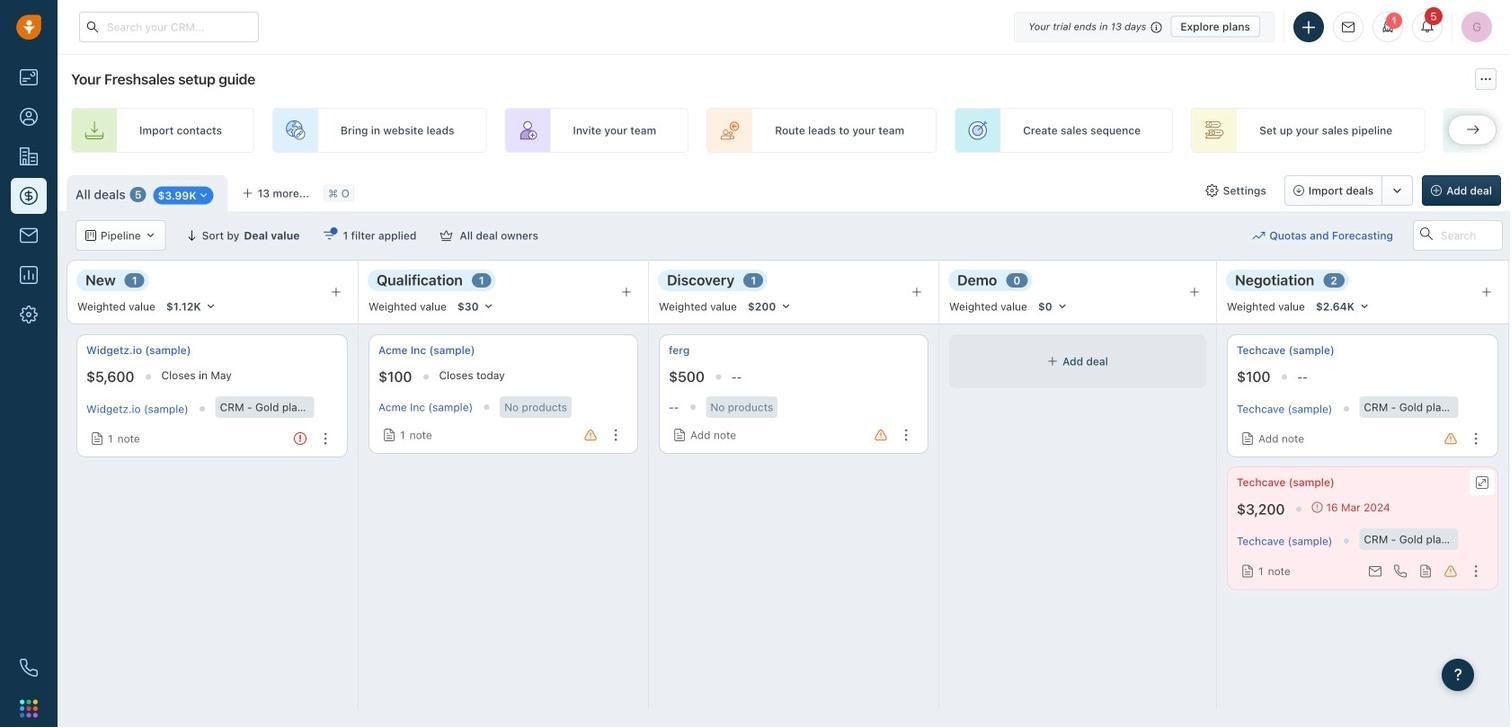 Task type: locate. For each thing, give the bounding box(es) containing it.
container_wx8msf4aqz5i3rn1 image
[[1206, 184, 1219, 197], [323, 229, 336, 242], [1252, 229, 1265, 242], [1047, 356, 1058, 367], [383, 429, 395, 441], [91, 432, 103, 445]]

group
[[1284, 175, 1413, 206]]

send email image
[[1342, 21, 1355, 33]]

container_wx8msf4aqz5i3rn1 image
[[198, 190, 209, 201], [440, 229, 452, 242], [85, 230, 96, 241], [145, 230, 156, 241], [673, 429, 686, 441], [1241, 432, 1254, 445], [1312, 502, 1323, 513], [1241, 565, 1254, 577]]

phone image
[[20, 659, 38, 677]]

freshworks switcher image
[[20, 700, 38, 718]]



Task type: vqa. For each thing, say whether or not it's contained in the screenshot.
close Icon at bottom
no



Task type: describe. For each thing, give the bounding box(es) containing it.
Search your CRM... text field
[[79, 12, 259, 42]]

phone element
[[11, 650, 47, 686]]

Search field
[[1413, 220, 1503, 251]]



